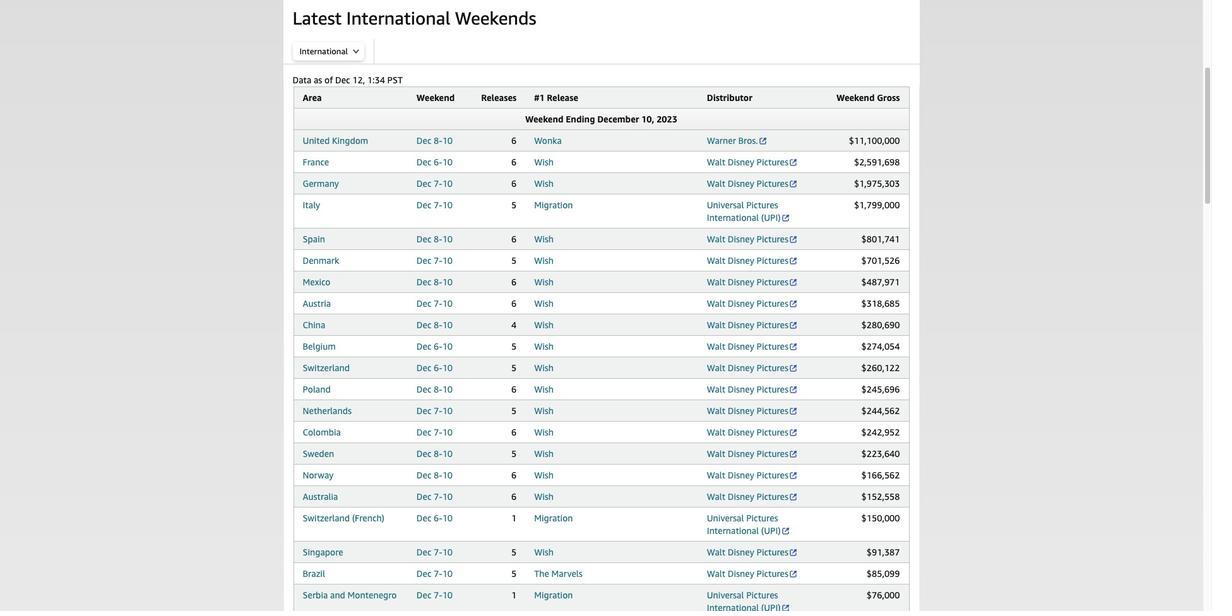 Task type: locate. For each thing, give the bounding box(es) containing it.
3 8- from the top
[[434, 277, 443, 287]]

3 wish link from the top
[[535, 234, 554, 244]]

universal pictures international (upi) link
[[707, 200, 791, 223], [707, 513, 791, 536], [707, 590, 791, 612]]

1 wish link from the top
[[535, 157, 554, 167]]

6 dec 7-10 link from the top
[[417, 427, 453, 438]]

switzerland down australia
[[303, 513, 350, 524]]

6 for poland
[[512, 384, 517, 395]]

1 vertical spatial migration link
[[535, 513, 573, 524]]

dec 7-10 for brazil
[[417, 569, 453, 579]]

5 8- from the top
[[434, 384, 443, 395]]

5 wish link from the top
[[535, 277, 554, 287]]

wish
[[535, 157, 554, 167], [535, 178, 554, 189], [535, 234, 554, 244], [535, 255, 554, 266], [535, 277, 554, 287], [535, 298, 554, 309], [535, 320, 554, 330], [535, 341, 554, 352], [535, 363, 554, 373], [535, 384, 554, 395], [535, 406, 554, 416], [535, 427, 554, 438], [535, 449, 554, 459], [535, 470, 554, 481], [535, 492, 554, 502], [535, 547, 554, 558]]

2 10 from the top
[[443, 157, 453, 167]]

wish link for singapore
[[535, 547, 554, 558]]

6 walt disney pictures link from the top
[[707, 298, 799, 309]]

2 vertical spatial universal
[[707, 590, 745, 601]]

3 wish from the top
[[535, 234, 554, 244]]

international for serbia and montenegro
[[707, 603, 759, 612]]

12,
[[353, 75, 365, 85]]

(upi) for $1,799,000
[[762, 212, 781, 223]]

17 walt disney pictures from the top
[[707, 569, 789, 579]]

0 vertical spatial switzerland
[[303, 363, 350, 373]]

data as of dec 12, 1:34 pst
[[293, 75, 403, 85]]

walt disney pictures for $242,952
[[707, 427, 789, 438]]

2 walt from the top
[[707, 178, 726, 189]]

spain link
[[303, 234, 325, 244]]

1 (upi) from the top
[[762, 212, 781, 223]]

wish link for france
[[535, 157, 554, 167]]

walt disney pictures for $244,562
[[707, 406, 789, 416]]

disney for $91,387
[[728, 547, 755, 558]]

16 walt from the top
[[707, 547, 726, 558]]

14 10 from the top
[[443, 427, 453, 438]]

7-
[[434, 178, 443, 189], [434, 200, 443, 210], [434, 255, 443, 266], [434, 298, 443, 309], [434, 406, 443, 416], [434, 427, 443, 438], [434, 492, 443, 502], [434, 547, 443, 558], [434, 569, 443, 579], [434, 590, 443, 601]]

4 walt from the top
[[707, 255, 726, 266]]

3 10 from the top
[[443, 178, 453, 189]]

6- for switzerland (french)
[[434, 513, 443, 524]]

switzerland (french) link
[[303, 513, 385, 524]]

migration link for serbia and montenegro
[[535, 590, 573, 601]]

walt for $801,741
[[707, 234, 726, 244]]

walt disney pictures
[[707, 157, 789, 167], [707, 178, 789, 189], [707, 234, 789, 244], [707, 255, 789, 266], [707, 277, 789, 287], [707, 298, 789, 309], [707, 320, 789, 330], [707, 341, 789, 352], [707, 363, 789, 373], [707, 384, 789, 395], [707, 406, 789, 416], [707, 427, 789, 438], [707, 449, 789, 459], [707, 470, 789, 481], [707, 492, 789, 502], [707, 547, 789, 558], [707, 569, 789, 579]]

$76,000
[[867, 590, 901, 601]]

0 vertical spatial 1
[[512, 513, 517, 524]]

universal pictures international (upi) link for $150,000
[[707, 513, 791, 536]]

6-
[[434, 157, 443, 167], [434, 341, 443, 352], [434, 363, 443, 373], [434, 513, 443, 524]]

mexico link
[[303, 277, 331, 287]]

belgium link
[[303, 341, 336, 352]]

disney for $223,640
[[728, 449, 755, 459]]

8 5 from the top
[[512, 569, 517, 579]]

dec 7-10 for germany
[[417, 178, 453, 189]]

dec 6-10
[[417, 157, 453, 167], [417, 341, 453, 352], [417, 363, 453, 373], [417, 513, 453, 524]]

3 walt from the top
[[707, 234, 726, 244]]

dec 7-10 link for germany
[[417, 178, 453, 189]]

pictures for $245,696
[[757, 384, 789, 395]]

(upi)
[[762, 212, 781, 223], [762, 526, 781, 536], [762, 603, 781, 612]]

7- for brazil
[[434, 569, 443, 579]]

0 vertical spatial migration
[[535, 200, 573, 210]]

2 vertical spatial (upi)
[[762, 603, 781, 612]]

germany link
[[303, 178, 339, 189]]

2 universal pictures international (upi) link from the top
[[707, 513, 791, 536]]

warner
[[707, 135, 737, 146]]

14 disney from the top
[[728, 470, 755, 481]]

$150,000
[[862, 513, 901, 524]]

6 for colombia
[[512, 427, 517, 438]]

10 for germany
[[443, 178, 453, 189]]

7 dec 8-10 from the top
[[417, 470, 453, 481]]

walt disney pictures for $1,975,303
[[707, 178, 789, 189]]

walt for $2,591,698
[[707, 157, 726, 167]]

walt disney pictures for $152,558
[[707, 492, 789, 502]]

2 6- from the top
[[434, 341, 443, 352]]

data
[[293, 75, 312, 85]]

1 vertical spatial (upi)
[[762, 526, 781, 536]]

dec for switzerland
[[417, 363, 432, 373]]

singapore
[[303, 547, 343, 558]]

walt disney pictures link for $245,696
[[707, 384, 799, 395]]

dec 7-10 link for australia
[[417, 492, 453, 502]]

7- for australia
[[434, 492, 443, 502]]

8 walt from the top
[[707, 341, 726, 352]]

7 wish link from the top
[[535, 320, 554, 330]]

dec 7-10
[[417, 178, 453, 189], [417, 200, 453, 210], [417, 255, 453, 266], [417, 298, 453, 309], [417, 406, 453, 416], [417, 427, 453, 438], [417, 492, 453, 502], [417, 547, 453, 558], [417, 569, 453, 579], [417, 590, 453, 601]]

spain
[[303, 234, 325, 244]]

1 horizontal spatial weekend
[[526, 114, 564, 124]]

12 wish from the top
[[535, 427, 554, 438]]

0 vertical spatial (upi)
[[762, 212, 781, 223]]

5 dec 8-10 from the top
[[417, 384, 453, 395]]

universal pictures international (upi)
[[707, 200, 781, 223], [707, 513, 781, 536], [707, 590, 781, 612]]

poland
[[303, 384, 331, 395]]

5 walt from the top
[[707, 277, 726, 287]]

5 6 from the top
[[512, 277, 517, 287]]

universal
[[707, 200, 745, 210], [707, 513, 745, 524], [707, 590, 745, 601]]

dec 7-10 link
[[417, 178, 453, 189], [417, 200, 453, 210], [417, 255, 453, 266], [417, 298, 453, 309], [417, 406, 453, 416], [417, 427, 453, 438], [417, 492, 453, 502], [417, 547, 453, 558], [417, 569, 453, 579], [417, 590, 453, 601]]

7 6 from the top
[[512, 384, 517, 395]]

dec 7-10 link for denmark
[[417, 255, 453, 266]]

2 dec 7-10 from the top
[[417, 200, 453, 210]]

walt for $260,122
[[707, 363, 726, 373]]

walt disney pictures link for $701,526
[[707, 255, 799, 266]]

wish link for germany
[[535, 178, 554, 189]]

disney for $242,952
[[728, 427, 755, 438]]

dec 7-10 for denmark
[[417, 255, 453, 266]]

2 5 from the top
[[512, 255, 517, 266]]

walt disney pictures link for $244,562
[[707, 406, 799, 416]]

16 wish link from the top
[[535, 547, 554, 558]]

21 10 from the top
[[443, 590, 453, 601]]

11 walt disney pictures link from the top
[[707, 406, 799, 416]]

7 7- from the top
[[434, 492, 443, 502]]

1 vertical spatial universal pictures international (upi) link
[[707, 513, 791, 536]]

16 walt disney pictures from the top
[[707, 547, 789, 558]]

1 dec 6-10 from the top
[[417, 157, 453, 167]]

wish for colombia
[[535, 427, 554, 438]]

8- for norway
[[434, 470, 443, 481]]

2 6 from the top
[[512, 157, 517, 167]]

walt disney pictures for $166,562
[[707, 470, 789, 481]]

10 for colombia
[[443, 427, 453, 438]]

warner bros.
[[707, 135, 759, 146]]

of
[[325, 75, 333, 85]]

10 for mexico
[[443, 277, 453, 287]]

1 5 from the top
[[512, 200, 517, 210]]

1 vertical spatial 1
[[512, 590, 517, 601]]

5 7- from the top
[[434, 406, 443, 416]]

$242,952
[[862, 427, 901, 438]]

7 dec 7-10 link from the top
[[417, 492, 453, 502]]

17 walt disney pictures link from the top
[[707, 569, 799, 579]]

wish link
[[535, 157, 554, 167], [535, 178, 554, 189], [535, 234, 554, 244], [535, 255, 554, 266], [535, 277, 554, 287], [535, 298, 554, 309], [535, 320, 554, 330], [535, 341, 554, 352], [535, 363, 554, 373], [535, 384, 554, 395], [535, 406, 554, 416], [535, 427, 554, 438], [535, 449, 554, 459], [535, 470, 554, 481], [535, 492, 554, 502], [535, 547, 554, 558]]

dec 7-10 link for singapore
[[417, 547, 453, 558]]

walt for $487,971
[[707, 277, 726, 287]]

0 vertical spatial universal
[[707, 200, 745, 210]]

7 8- from the top
[[434, 470, 443, 481]]

4 walt disney pictures from the top
[[707, 255, 789, 266]]

pictures for $318,685
[[757, 298, 789, 309]]

7 walt from the top
[[707, 320, 726, 330]]

migration
[[535, 200, 573, 210], [535, 513, 573, 524], [535, 590, 573, 601]]

australia link
[[303, 492, 338, 502]]

14 walt disney pictures link from the top
[[707, 470, 799, 481]]

2 vertical spatial migration link
[[535, 590, 573, 601]]

16 walt disney pictures link from the top
[[707, 547, 799, 558]]

dec 7-10 link for serbia and montenegro
[[417, 590, 453, 601]]

10 for france
[[443, 157, 453, 167]]

1
[[512, 513, 517, 524], [512, 590, 517, 601]]

5
[[512, 200, 517, 210], [512, 255, 517, 266], [512, 341, 517, 352], [512, 363, 517, 373], [512, 406, 517, 416], [512, 449, 517, 459], [512, 547, 517, 558], [512, 569, 517, 579]]

australia
[[303, 492, 338, 502]]

14 wish from the top
[[535, 470, 554, 481]]

8-
[[434, 135, 443, 146], [434, 234, 443, 244], [434, 277, 443, 287], [434, 320, 443, 330], [434, 384, 443, 395], [434, 449, 443, 459], [434, 470, 443, 481]]

5 walt disney pictures link from the top
[[707, 277, 799, 287]]

2 vertical spatial migration
[[535, 590, 573, 601]]

15 wish from the top
[[535, 492, 554, 502]]

9 walt disney pictures link from the top
[[707, 363, 799, 373]]

$701,526
[[862, 255, 901, 266]]

5 walt disney pictures from the top
[[707, 277, 789, 287]]

united kingdom link
[[303, 135, 369, 146]]

pictures
[[757, 157, 789, 167], [757, 178, 789, 189], [747, 200, 779, 210], [757, 234, 789, 244], [757, 255, 789, 266], [757, 277, 789, 287], [757, 298, 789, 309], [757, 320, 789, 330], [757, 341, 789, 352], [757, 363, 789, 373], [757, 384, 789, 395], [757, 406, 789, 416], [757, 427, 789, 438], [757, 449, 789, 459], [757, 470, 789, 481], [757, 492, 789, 502], [747, 513, 779, 524], [757, 547, 789, 558], [757, 569, 789, 579], [747, 590, 779, 601]]

2 disney from the top
[[728, 178, 755, 189]]

1 switzerland from the top
[[303, 363, 350, 373]]

wish for germany
[[535, 178, 554, 189]]

5 disney from the top
[[728, 277, 755, 287]]

walt disney pictures for $801,741
[[707, 234, 789, 244]]

$274,054
[[862, 341, 901, 352]]

wish for austria
[[535, 298, 554, 309]]

3 universal pictures international (upi) link from the top
[[707, 590, 791, 612]]

disney
[[728, 157, 755, 167], [728, 178, 755, 189], [728, 234, 755, 244], [728, 255, 755, 266], [728, 277, 755, 287], [728, 298, 755, 309], [728, 320, 755, 330], [728, 341, 755, 352], [728, 363, 755, 373], [728, 384, 755, 395], [728, 406, 755, 416], [728, 427, 755, 438], [728, 449, 755, 459], [728, 470, 755, 481], [728, 492, 755, 502], [728, 547, 755, 558], [728, 569, 755, 579]]

migration for serbia and montenegro
[[535, 590, 573, 601]]

$318,685
[[862, 298, 901, 309]]

walt disney pictures link for $166,562
[[707, 470, 799, 481]]

december
[[598, 114, 640, 124]]

10 walt disney pictures from the top
[[707, 384, 789, 395]]

serbia and montenegro link
[[303, 590, 397, 601]]

2 vertical spatial universal pictures international (upi)
[[707, 590, 781, 612]]

1 vertical spatial migration
[[535, 513, 573, 524]]

10 for brazil
[[443, 569, 453, 579]]

0 vertical spatial universal pictures international (upi) link
[[707, 200, 791, 223]]

switzerland
[[303, 363, 350, 373], [303, 513, 350, 524]]

dec 6-10 link
[[417, 157, 453, 167], [417, 341, 453, 352], [417, 363, 453, 373], [417, 513, 453, 524]]

switzerland for switzerland link
[[303, 363, 350, 373]]

3 walt disney pictures link from the top
[[707, 234, 799, 244]]

3 6- from the top
[[434, 363, 443, 373]]

disney for $487,971
[[728, 277, 755, 287]]

1 vertical spatial switzerland
[[303, 513, 350, 524]]

5 dec 8-10 link from the top
[[417, 384, 453, 395]]

5 dec 7-10 link from the top
[[417, 406, 453, 416]]

4 dec 8-10 from the top
[[417, 320, 453, 330]]

wish link for switzerland
[[535, 363, 554, 373]]

9 disney from the top
[[728, 363, 755, 373]]

4 walt disney pictures link from the top
[[707, 255, 799, 266]]

8 7- from the top
[[434, 547, 443, 558]]

6 dec 8-10 link from the top
[[417, 449, 453, 459]]

dec for italy
[[417, 200, 432, 210]]

$152,558
[[862, 492, 901, 502]]

10 dec 7-10 from the top
[[417, 590, 453, 601]]

walt disney pictures link
[[707, 157, 799, 167], [707, 178, 799, 189], [707, 234, 799, 244], [707, 255, 799, 266], [707, 277, 799, 287], [707, 298, 799, 309], [707, 320, 799, 330], [707, 341, 799, 352], [707, 363, 799, 373], [707, 384, 799, 395], [707, 406, 799, 416], [707, 427, 799, 438], [707, 449, 799, 459], [707, 470, 799, 481], [707, 492, 799, 502], [707, 547, 799, 558], [707, 569, 799, 579]]

switzerland for switzerland (french)
[[303, 513, 350, 524]]

walt for $152,558
[[707, 492, 726, 502]]

dec 8-10 link for sweden
[[417, 449, 453, 459]]

10 for spain
[[443, 234, 453, 244]]

13 walt disney pictures from the top
[[707, 449, 789, 459]]

disney for $280,690
[[728, 320, 755, 330]]

1:34
[[368, 75, 385, 85]]

italy
[[303, 200, 320, 210]]

1 dec 8-10 link from the top
[[417, 135, 453, 146]]

5 for belgium
[[512, 341, 517, 352]]

9 walt from the top
[[707, 363, 726, 373]]

wish link for belgium
[[535, 341, 554, 352]]

6 for germany
[[512, 178, 517, 189]]

disney for $85,099
[[728, 569, 755, 579]]

6- for france
[[434, 157, 443, 167]]

3 dec 7-10 from the top
[[417, 255, 453, 266]]

switzerland down belgium
[[303, 363, 350, 373]]

walt for $318,685
[[707, 298, 726, 309]]

2 dec 6-10 from the top
[[417, 341, 453, 352]]

and
[[330, 590, 346, 601]]

16 wish from the top
[[535, 547, 554, 558]]

belgium
[[303, 341, 336, 352]]

$1,975,303
[[855, 178, 901, 189]]

10 walt from the top
[[707, 384, 726, 395]]

0 vertical spatial migration link
[[535, 200, 573, 210]]

weekends
[[455, 8, 537, 28]]

2 vertical spatial universal pictures international (upi) link
[[707, 590, 791, 612]]

2 switzerland from the top
[[303, 513, 350, 524]]

15 wish link from the top
[[535, 492, 554, 502]]

1 dec 7-10 link from the top
[[417, 178, 453, 189]]

4 wish link from the top
[[535, 255, 554, 266]]

3 6 from the top
[[512, 178, 517, 189]]

9 walt disney pictures from the top
[[707, 363, 789, 373]]

3 migration from the top
[[535, 590, 573, 601]]

14 walt disney pictures from the top
[[707, 470, 789, 481]]

weekend ending december 10, 2023
[[526, 114, 678, 124]]

as
[[314, 75, 322, 85]]

1 vertical spatial universal pictures international (upi)
[[707, 513, 781, 536]]

$2,591,698
[[855, 157, 901, 167]]

4
[[512, 320, 517, 330]]

6 10 from the top
[[443, 255, 453, 266]]

3 (upi) from the top
[[762, 603, 781, 612]]

19 10 from the top
[[443, 547, 453, 558]]

2 horizontal spatial weekend
[[837, 92, 875, 103]]

weekend
[[417, 92, 455, 103], [837, 92, 875, 103], [526, 114, 564, 124]]

(upi) for $150,000
[[762, 526, 781, 536]]

pictures for $152,558
[[757, 492, 789, 502]]

migration link for switzerland (french)
[[535, 513, 573, 524]]

0 horizontal spatial weekend
[[417, 92, 455, 103]]

dec 8-10 link for united kingdom
[[417, 135, 453, 146]]

montenegro
[[348, 590, 397, 601]]

disney for $244,562
[[728, 406, 755, 416]]

2 8- from the top
[[434, 234, 443, 244]]

2 dec 7-10 link from the top
[[417, 200, 453, 210]]

0 vertical spatial universal pictures international (upi)
[[707, 200, 781, 223]]

9 10 from the top
[[443, 320, 453, 330]]

singapore link
[[303, 547, 343, 558]]

walt disney pictures for $245,696
[[707, 384, 789, 395]]

7 walt disney pictures link from the top
[[707, 320, 799, 330]]

1 walt disney pictures from the top
[[707, 157, 789, 167]]

mexico
[[303, 277, 331, 287]]

3 5 from the top
[[512, 341, 517, 352]]

dec for france
[[417, 157, 432, 167]]

16 disney from the top
[[728, 547, 755, 558]]

kingdom
[[332, 135, 369, 146]]

$91,387
[[867, 547, 901, 558]]

1 10 from the top
[[443, 135, 453, 146]]

wish for netherlands
[[535, 406, 554, 416]]

4 10 from the top
[[443, 200, 453, 210]]

6- for belgium
[[434, 341, 443, 352]]

1 vertical spatial universal
[[707, 513, 745, 524]]

6 dec 7-10 from the top
[[417, 427, 453, 438]]

walt disney pictures link for $223,640
[[707, 449, 799, 459]]

3 dec 6-10 from the top
[[417, 363, 453, 373]]

8- for mexico
[[434, 277, 443, 287]]

8 dec 7-10 from the top
[[417, 547, 453, 558]]

1 dec 7-10 from the top
[[417, 178, 453, 189]]

releases
[[482, 92, 517, 103]]

5 5 from the top
[[512, 406, 517, 416]]

20 10 from the top
[[443, 569, 453, 579]]

united kingdom
[[303, 135, 369, 146]]

gross
[[878, 92, 901, 103]]

dec 6-10 link for switzerland (french)
[[417, 513, 453, 524]]



Task type: vqa. For each thing, say whether or not it's contained in the screenshot.
14
no



Task type: describe. For each thing, give the bounding box(es) containing it.
$280,690
[[862, 320, 901, 330]]

walt disney pictures for $260,122
[[707, 363, 789, 373]]

6 for united kingdom
[[512, 135, 517, 146]]

colombia link
[[303, 427, 341, 438]]

2023
[[657, 114, 678, 124]]

walt disney pictures link for $260,122
[[707, 363, 799, 373]]

walt disney pictures link for $1,975,303
[[707, 178, 799, 189]]

walt disney pictures link for $152,558
[[707, 492, 799, 502]]

serbia
[[303, 590, 328, 601]]

dec for singapore
[[417, 547, 432, 558]]

7- for germany
[[434, 178, 443, 189]]

wish link for denmark
[[535, 255, 554, 266]]

dec 6-10 link for switzerland
[[417, 363, 453, 373]]

wish link for sweden
[[535, 449, 554, 459]]

the marvels
[[535, 569, 583, 579]]

dec for sweden
[[417, 449, 432, 459]]

dec 7-10 for netherlands
[[417, 406, 453, 416]]

poland link
[[303, 384, 331, 395]]

serbia and montenegro
[[303, 590, 397, 601]]

walt disney pictures for $85,099
[[707, 569, 789, 579]]

france link
[[303, 157, 329, 167]]

walt disney pictures for $274,054
[[707, 341, 789, 352]]

dec 6-10 link for belgium
[[417, 341, 453, 352]]

10 for serbia and montenegro
[[443, 590, 453, 601]]

austria link
[[303, 298, 331, 309]]

walt for $274,054
[[707, 341, 726, 352]]

universal for $76,000
[[707, 590, 745, 601]]

pictures for $242,952
[[757, 427, 789, 438]]

10 for singapore
[[443, 547, 453, 558]]

1 for dec 7-10
[[512, 590, 517, 601]]

5 for singapore
[[512, 547, 517, 558]]

10 for denmark
[[443, 255, 453, 266]]

#1
[[535, 92, 545, 103]]

disney for $245,696
[[728, 384, 755, 395]]

norway link
[[303, 470, 334, 481]]

#1 release
[[535, 92, 579, 103]]

migration link for italy
[[535, 200, 573, 210]]

universal pictures international (upi) for $150,000
[[707, 513, 781, 536]]

austria
[[303, 298, 331, 309]]

wonka link
[[535, 135, 562, 146]]

area
[[303, 92, 322, 103]]

ending
[[566, 114, 595, 124]]

7- for serbia and montenegro
[[434, 590, 443, 601]]

switzerland link
[[303, 363, 350, 373]]

walt for $244,562
[[707, 406, 726, 416]]

wish link for netherlands
[[535, 406, 554, 416]]

weekend gross
[[837, 92, 901, 103]]

brazil link
[[303, 569, 325, 579]]

brazil
[[303, 569, 325, 579]]

dec 7-10 link for italy
[[417, 200, 453, 210]]

(french)
[[352, 513, 385, 524]]

dec 8-10 link for norway
[[417, 470, 453, 481]]

bros.
[[739, 135, 759, 146]]

dec for spain
[[417, 234, 432, 244]]

10 for sweden
[[443, 449, 453, 459]]

disney for $318,685
[[728, 298, 755, 309]]

distributor
[[707, 92, 753, 103]]

latest
[[293, 8, 342, 28]]

wish for mexico
[[535, 277, 554, 287]]

walt disney pictures link for $280,690
[[707, 320, 799, 330]]

dec 8-10 for spain
[[417, 234, 453, 244]]

$244,562
[[862, 406, 901, 416]]

10 for italy
[[443, 200, 453, 210]]

walt disney pictures link for $274,054
[[707, 341, 799, 352]]

6 for spain
[[512, 234, 517, 244]]

6 for france
[[512, 157, 517, 167]]

denmark
[[303, 255, 339, 266]]

$260,122
[[862, 363, 901, 373]]

walt for $245,696
[[707, 384, 726, 395]]

5 for italy
[[512, 200, 517, 210]]

(upi) for $76,000
[[762, 603, 781, 612]]

8- for sweden
[[434, 449, 443, 459]]

wish for china
[[535, 320, 554, 330]]

$166,562
[[862, 470, 901, 481]]

weekend for weekend gross
[[837, 92, 875, 103]]

pictures for $274,054
[[757, 341, 789, 352]]

netherlands
[[303, 406, 352, 416]]

denmark link
[[303, 255, 339, 266]]

pictures for $244,562
[[757, 406, 789, 416]]

8- for spain
[[434, 234, 443, 244]]

$801,741
[[862, 234, 901, 244]]

walt disney pictures link for $487,971
[[707, 277, 799, 287]]

weekend for weekend ending december 10, 2023
[[526, 114, 564, 124]]

the
[[535, 569, 550, 579]]

pst
[[388, 75, 403, 85]]

france
[[303, 157, 329, 167]]

disney for $152,558
[[728, 492, 755, 502]]

wonka
[[535, 135, 562, 146]]

marvels
[[552, 569, 583, 579]]

united
[[303, 135, 330, 146]]

$11,100,000
[[850, 135, 901, 146]]

$85,099
[[867, 569, 901, 579]]

pictures for $260,122
[[757, 363, 789, 373]]

wish for singapore
[[535, 547, 554, 558]]

sweden
[[303, 449, 334, 459]]

dec 7-10 link for brazil
[[417, 569, 453, 579]]

$223,640
[[862, 449, 901, 459]]

italy link
[[303, 200, 320, 210]]

the marvels link
[[535, 569, 583, 579]]

10 for poland
[[443, 384, 453, 395]]

10,
[[642, 114, 655, 124]]

$245,696
[[862, 384, 901, 395]]

netherlands link
[[303, 406, 352, 416]]

walt disney pictures for $701,526
[[707, 255, 789, 266]]

dec 8-10 for norway
[[417, 470, 453, 481]]

norway
[[303, 470, 334, 481]]

wish link for australia
[[535, 492, 554, 502]]

$487,971
[[862, 277, 901, 287]]

dec 7-10 link for colombia
[[417, 427, 453, 438]]

pictures for $801,741
[[757, 234, 789, 244]]

walt for $701,526
[[707, 255, 726, 266]]

walt for $1,975,303
[[707, 178, 726, 189]]

china
[[303, 320, 326, 330]]

dec 8-10 for sweden
[[417, 449, 453, 459]]

dec 6-10 for belgium
[[417, 341, 453, 352]]

pictures for $91,387
[[757, 547, 789, 558]]

5 for denmark
[[512, 255, 517, 266]]

colombia
[[303, 427, 341, 438]]

walt disney pictures for $280,690
[[707, 320, 789, 330]]

10 for australia
[[443, 492, 453, 502]]

10 for austria
[[443, 298, 453, 309]]

migration for switzerland (french)
[[535, 513, 573, 524]]

dec 7-10 for australia
[[417, 492, 453, 502]]

dropdown image
[[353, 49, 359, 54]]

release
[[547, 92, 579, 103]]

walt for $166,562
[[707, 470, 726, 481]]

walt disney pictures link for $318,685
[[707, 298, 799, 309]]

sweden link
[[303, 449, 334, 459]]

$1,799,000
[[855, 200, 901, 210]]

pictures for $280,690
[[757, 320, 789, 330]]

china link
[[303, 320, 326, 330]]

germany
[[303, 178, 339, 189]]

10 for switzerland
[[443, 363, 453, 373]]

latest international weekends
[[293, 8, 537, 28]]

migration for italy
[[535, 200, 573, 210]]

walt for $85,099
[[707, 569, 726, 579]]

dec for china
[[417, 320, 432, 330]]

universal for $150,000
[[707, 513, 745, 524]]

warner bros. link
[[707, 135, 768, 146]]

switzerland (french)
[[303, 513, 385, 524]]



